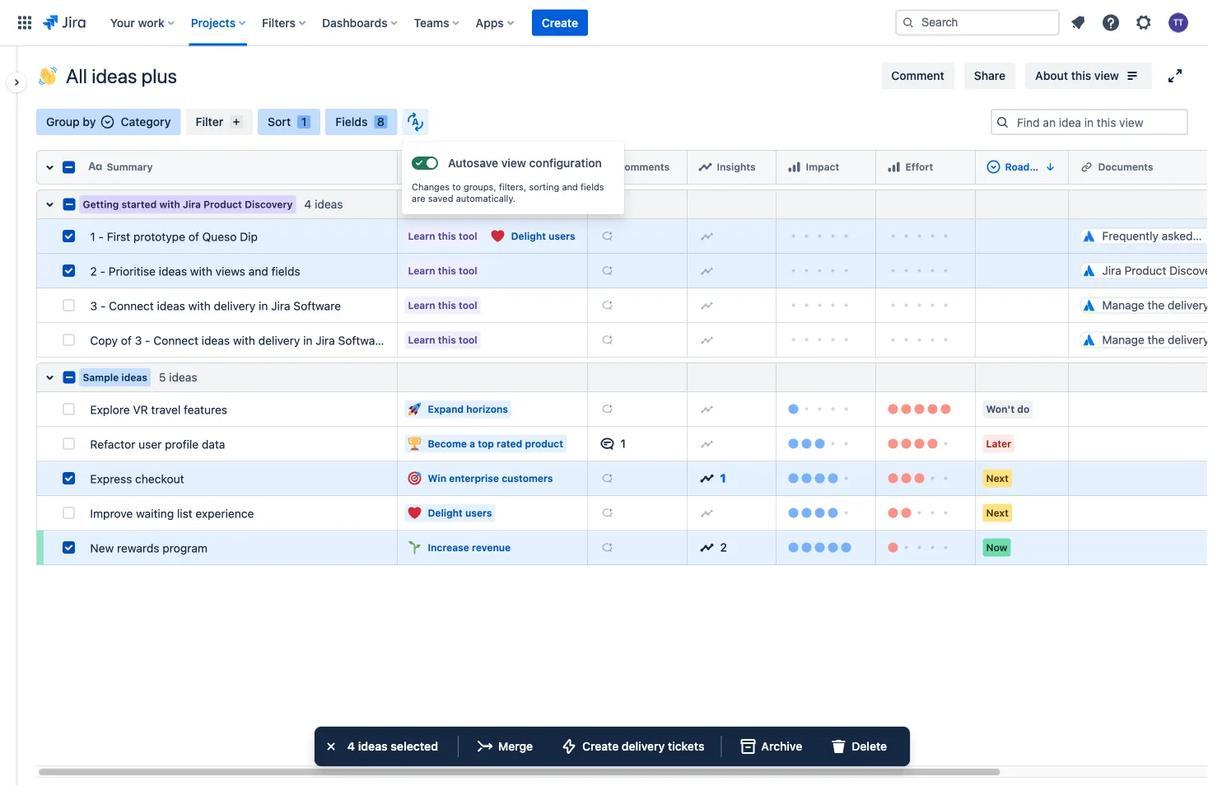Task type: vqa. For each thing, say whether or not it's contained in the screenshot.
the eloisefrancis23
no



Task type: describe. For each thing, give the bounding box(es) containing it.
0 vertical spatial software
[[294, 299, 341, 313]]

horizons
[[467, 403, 508, 415]]

filters button
[[257, 9, 312, 36]]

increase revenue
[[428, 542, 511, 553]]

copy of 3 - connect ideas with delivery in jira software
[[90, 334, 386, 347]]

group
[[46, 115, 80, 129]]

1 vertical spatial fields
[[272, 264, 300, 278]]

goal image
[[409, 160, 422, 173]]

insights image for 1
[[701, 472, 714, 485]]

apps
[[476, 16, 504, 29]]

customers
[[502, 473, 553, 484]]

about this view button
[[1026, 63, 1153, 89]]

first
[[107, 230, 130, 243]]

create delivery tickets
[[583, 739, 705, 753]]

win enterprise customers
[[428, 473, 553, 484]]

delete
[[852, 739, 887, 753]]

summary button
[[84, 154, 391, 180]]

teams
[[414, 16, 450, 29]]

all
[[66, 64, 87, 87]]

0 vertical spatial connect
[[109, 299, 154, 313]]

later
[[987, 438, 1012, 449]]

prototype
[[133, 230, 185, 243]]

won't do
[[987, 403, 1030, 415]]

sample ideas
[[83, 372, 147, 383]]

1 vertical spatial and
[[249, 264, 268, 278]]

plus
[[142, 64, 177, 87]]

features
[[184, 403, 227, 417]]

next for improve waiting list experience
[[987, 507, 1009, 519]]

filters,
[[499, 182, 527, 192]]

summary image
[[89, 160, 102, 173]]

refactor user profile data
[[90, 438, 225, 451]]

collapse all image
[[40, 157, 60, 177]]

- for 1
[[99, 230, 104, 243]]

become a top rated product
[[428, 438, 564, 449]]

0 horizontal spatial :heart: image
[[408, 506, 421, 519]]

configuration
[[529, 156, 602, 170]]

comment
[[892, 69, 945, 82]]

delete button
[[819, 733, 897, 760]]

revenue
[[472, 542, 511, 553]]

:seedling: image
[[408, 541, 421, 554]]

insights button
[[694, 154, 770, 180]]

this inside dropdown button
[[1072, 69, 1092, 82]]

rated
[[497, 438, 523, 449]]

0 vertical spatial of
[[188, 230, 199, 243]]

vr
[[133, 403, 148, 417]]

about this view
[[1036, 69, 1120, 82]]

create delivery tickets button
[[550, 733, 715, 760]]

merge
[[499, 739, 533, 753]]

win
[[428, 473, 447, 484]]

user
[[139, 438, 162, 451]]

1 learn this tool from the top
[[408, 230, 478, 242]]

merge button
[[466, 733, 543, 760]]

automatically.
[[456, 193, 516, 204]]

1 horizontal spatial :heart: image
[[492, 229, 505, 243]]

sorting
[[529, 182, 560, 192]]

4 ideas selected
[[348, 739, 438, 753]]

travel
[[151, 403, 181, 417]]

category
[[121, 115, 171, 129]]

primary element
[[10, 0, 896, 46]]

insights image
[[699, 160, 712, 173]]

1 vertical spatial :heart: image
[[408, 506, 421, 519]]

profile
[[165, 438, 199, 451]]

effort image
[[888, 160, 901, 173]]

filters
[[262, 16, 296, 29]]

2 - prioritise ideas with views and fields link
[[84, 253, 391, 288]]

goal button
[[404, 154, 581, 180]]

your
[[110, 16, 135, 29]]

comments button
[[594, 154, 681, 180]]

dip
[[240, 230, 258, 243]]

2 - prioritise ideas with views and fields
[[90, 264, 300, 278]]

:wave: image
[[39, 67, 57, 85]]

4 learn this tool from the top
[[408, 334, 478, 346]]

explore vr travel features
[[90, 403, 227, 417]]

1 horizontal spatial users
[[549, 230, 576, 242]]

1 vertical spatial connect
[[154, 334, 199, 347]]

4 learn from the top
[[408, 334, 436, 346]]

selected
[[391, 739, 438, 753]]

share
[[975, 69, 1006, 82]]

tickets
[[668, 739, 705, 753]]

delight users for :heart: icon to the bottom
[[428, 507, 492, 519]]

saved
[[428, 193, 454, 204]]

summary
[[107, 161, 153, 173]]

express
[[90, 472, 132, 486]]

1 up 2 button
[[721, 471, 727, 485]]

impact
[[806, 161, 840, 173]]

:seedling: image
[[408, 541, 421, 554]]

about
[[1036, 69, 1069, 82]]

won't
[[987, 403, 1015, 415]]

views
[[216, 264, 245, 278]]

waiting
[[136, 507, 174, 520]]

roadmap
[[1006, 161, 1051, 173]]

dashboards button
[[317, 9, 404, 36]]

4 tool from the top
[[459, 334, 478, 346]]

- for 2
[[100, 264, 105, 278]]

1 horizontal spatial 3
[[135, 334, 142, 347]]

2 learn this tool from the top
[[408, 265, 478, 276]]

improve
[[90, 507, 133, 520]]

documents button
[[1076, 154, 1209, 180]]

group by
[[46, 115, 96, 129]]

new
[[90, 541, 114, 555]]

now
[[987, 542, 1008, 553]]

search image
[[902, 16, 915, 29]]

your work button
[[105, 9, 181, 36]]

notifications image
[[1069, 13, 1088, 33]]

expand
[[428, 403, 464, 415]]

apps button
[[471, 9, 521, 36]]

1 horizontal spatial :heart: image
[[492, 229, 505, 243]]

3 tool from the top
[[459, 300, 478, 311]]

sort
[[268, 115, 291, 129]]

autosave
[[448, 156, 499, 170]]

1 vertical spatial 1 button
[[694, 465, 770, 491]]

:wave: image
[[39, 67, 57, 85]]

experience
[[196, 507, 254, 520]]

a
[[470, 438, 475, 449]]

effort
[[906, 161, 934, 173]]



Task type: locate. For each thing, give the bounding box(es) containing it.
2 vertical spatial delivery
[[622, 739, 665, 753]]

create for create
[[542, 16, 578, 29]]

1 learn from the top
[[408, 230, 436, 242]]

appswitcher icon image
[[15, 13, 35, 33]]

data
[[202, 438, 225, 451]]

create button
[[532, 9, 588, 36]]

0 horizontal spatial delivery
[[214, 299, 256, 313]]

:heart: image up :seedling: icon
[[408, 506, 421, 519]]

1 vertical spatial delivery
[[258, 334, 300, 347]]

:heart: image
[[492, 229, 505, 243], [408, 506, 421, 519]]

0 horizontal spatial 1 button
[[594, 431, 681, 457]]

1 next from the top
[[987, 473, 1009, 484]]

1 tool from the top
[[459, 230, 478, 242]]

fields
[[336, 115, 368, 129]]

:heart: image down the automatically.
[[492, 229, 505, 243]]

program
[[163, 541, 208, 555]]

1 vertical spatial delight
[[428, 507, 463, 519]]

to
[[453, 182, 461, 192]]

view up filters,
[[502, 156, 526, 170]]

roadmap image
[[988, 160, 1001, 173]]

- left first
[[99, 230, 104, 243]]

delight users
[[511, 230, 576, 242], [428, 507, 492, 519]]

next
[[987, 473, 1009, 484], [987, 507, 1009, 519]]

1 horizontal spatial create
[[583, 739, 619, 753]]

cell
[[398, 150, 588, 185], [588, 150, 688, 185], [688, 150, 777, 185], [777, 150, 877, 185], [877, 150, 976, 185], [976, 150, 1069, 185], [1069, 150, 1209, 185], [877, 190, 976, 219], [877, 190, 976, 219], [976, 323, 1069, 358], [1069, 392, 1209, 427], [1069, 427, 1209, 461], [1069, 496, 1209, 531]]

create delivery tickets image
[[560, 737, 579, 756]]

1 right sort
[[301, 115, 307, 129]]

0 horizontal spatial users
[[466, 507, 492, 519]]

insights image for 2
[[701, 541, 714, 554]]

1 vertical spatial view
[[502, 156, 526, 170]]

1 horizontal spatial 1 button
[[694, 465, 770, 491]]

goal
[[427, 161, 449, 173]]

4
[[304, 197, 312, 211], [304, 197, 312, 211], [348, 739, 355, 753]]

create right create delivery tickets image
[[583, 739, 619, 753]]

and down configuration
[[562, 182, 578, 192]]

5
[[159, 370, 166, 384]]

work
[[138, 16, 165, 29]]

2
[[90, 264, 97, 278], [721, 541, 728, 554]]

1 horizontal spatial of
[[188, 230, 199, 243]]

:heart: image up :seedling: icon
[[408, 506, 421, 519]]

of
[[188, 230, 199, 243], [121, 334, 132, 347]]

sample
[[83, 372, 119, 383]]

0 vertical spatial :heart: image
[[492, 229, 505, 243]]

delete image
[[829, 737, 849, 756]]

top
[[478, 438, 494, 449]]

1 insights image from the top
[[701, 472, 714, 485]]

0 vertical spatial fields
[[581, 182, 604, 192]]

0 vertical spatial delivery
[[214, 299, 256, 313]]

enterprise
[[449, 473, 499, 484]]

banner
[[0, 0, 1209, 46]]

autosave is enabled image
[[407, 112, 424, 132]]

checkout
[[135, 472, 184, 486]]

impact image
[[788, 160, 801, 173]]

- right copy
[[145, 334, 150, 347]]

1 horizontal spatial view
[[1095, 69, 1120, 82]]

1 vertical spatial software
[[338, 334, 386, 347]]

and right views
[[249, 264, 268, 278]]

3 up copy
[[90, 299, 97, 313]]

delivery down 3 - connect ideas with delivery in jira software
[[258, 334, 300, 347]]

product
[[525, 438, 564, 449]]

and inside changes to groups, filters, sorting and fields are saved automatically.
[[562, 182, 578, 192]]

documents
[[1099, 161, 1154, 173]]

:heart: image
[[492, 229, 505, 243], [408, 506, 421, 519]]

:rocket: image
[[408, 402, 421, 416], [408, 402, 421, 416]]

tool
[[459, 230, 478, 242], [459, 265, 478, 276], [459, 300, 478, 311], [459, 334, 478, 346]]

by
[[83, 115, 96, 129]]

fields right views
[[272, 264, 300, 278]]

delight users for right :heart: image
[[511, 230, 576, 242]]

learn
[[408, 230, 436, 242], [408, 265, 436, 276], [408, 300, 436, 311], [408, 334, 436, 346]]

2 inside 2 button
[[721, 541, 728, 554]]

0 horizontal spatial :heart: image
[[408, 506, 421, 519]]

impact button
[[783, 154, 870, 180]]

1 horizontal spatial delight users
[[511, 230, 576, 242]]

1 vertical spatial create
[[583, 739, 619, 753]]

0 horizontal spatial in
[[259, 299, 268, 313]]

0 horizontal spatial 2
[[90, 264, 97, 278]]

3 right copy
[[135, 334, 142, 347]]

-
[[99, 230, 104, 243], [100, 264, 105, 278], [100, 299, 106, 313], [145, 334, 150, 347]]

next for express checkout
[[987, 473, 1009, 484]]

delivery up 'copy of 3 - connect ideas with delivery in jira software'
[[214, 299, 256, 313]]

insights image
[[701, 472, 714, 485], [701, 541, 714, 554]]

8
[[377, 115, 385, 129]]

add image
[[601, 229, 614, 243], [701, 229, 714, 243], [601, 264, 614, 277], [701, 264, 714, 277], [601, 333, 614, 346], [701, 333, 714, 346], [701, 402, 714, 416], [701, 437, 714, 450], [601, 472, 614, 485], [601, 472, 614, 485], [601, 506, 614, 519], [601, 506, 614, 519], [601, 541, 614, 554], [601, 541, 614, 554]]

hyperlink image
[[1081, 160, 1094, 173]]

create for create delivery tickets
[[583, 739, 619, 753]]

0 vertical spatial :heart: image
[[492, 229, 505, 243]]

close image
[[321, 737, 341, 756]]

of right copy
[[121, 334, 132, 347]]

1 vertical spatial 3
[[135, 334, 142, 347]]

next up now
[[987, 507, 1009, 519]]

2 insights image from the top
[[701, 541, 714, 554]]

1 right comments image
[[621, 437, 626, 450]]

2 inside "2 - prioritise ideas with views and fields" link
[[90, 264, 97, 278]]

improve waiting list experience
[[90, 507, 254, 520]]

view left show description 'icon'
[[1095, 69, 1120, 82]]

1 horizontal spatial delight
[[511, 230, 546, 242]]

1 horizontal spatial fields
[[581, 182, 604, 192]]

single select dropdown image
[[101, 115, 114, 129]]

filter
[[196, 115, 223, 129]]

0 vertical spatial delight
[[511, 230, 546, 242]]

0 horizontal spatial fields
[[272, 264, 300, 278]]

2 horizontal spatial delivery
[[622, 739, 665, 753]]

view inside dropdown button
[[1095, 69, 1120, 82]]

:dart: image
[[408, 472, 421, 485], [408, 472, 421, 485]]

delight up increase
[[428, 507, 463, 519]]

software
[[294, 299, 341, 313], [338, 334, 386, 347]]

jira image
[[43, 13, 85, 33], [43, 13, 85, 33]]

:heart: image down the automatically.
[[492, 229, 505, 243]]

fields inside changes to groups, filters, sorting and fields are saved automatically.
[[581, 182, 604, 192]]

create right apps dropdown button
[[542, 16, 578, 29]]

1 vertical spatial next
[[987, 507, 1009, 519]]

your work
[[110, 16, 165, 29]]

comments image
[[599, 160, 613, 173]]

expand image
[[1166, 66, 1186, 86]]

delight users up increase revenue
[[428, 507, 492, 519]]

1 vertical spatial of
[[121, 334, 132, 347]]

create
[[542, 16, 578, 29], [583, 739, 619, 753]]

add image
[[601, 229, 614, 243], [601, 264, 614, 277], [601, 299, 614, 312], [601, 299, 614, 312], [701, 299, 714, 312], [601, 333, 614, 346], [601, 402, 614, 416], [601, 402, 614, 416], [701, 506, 714, 519]]

- up copy
[[100, 299, 106, 313]]

delight down changes to groups, filters, sorting and fields are saved automatically.
[[511, 230, 546, 242]]

1 vertical spatial users
[[466, 507, 492, 519]]

1 - first prototype of queso dip
[[90, 230, 258, 243]]

users down enterprise
[[466, 507, 492, 519]]

archive button
[[729, 733, 813, 760]]

current project sidebar image
[[0, 66, 36, 99]]

2 for 2
[[721, 541, 728, 554]]

1 horizontal spatial in
[[303, 334, 313, 347]]

2 learn from the top
[[408, 265, 436, 276]]

0 vertical spatial insights image
[[701, 472, 714, 485]]

archive image
[[739, 737, 758, 756]]

0 vertical spatial 3
[[90, 299, 97, 313]]

0 vertical spatial 1 button
[[594, 431, 681, 457]]

Search field
[[896, 9, 1060, 36]]

rewards
[[117, 541, 159, 555]]

delivery left tickets
[[622, 739, 665, 753]]

merge image
[[475, 737, 495, 756]]

create inside button
[[583, 739, 619, 753]]

groups,
[[464, 182, 497, 192]]

1 vertical spatial 2
[[721, 541, 728, 554]]

2 tool from the top
[[459, 265, 478, 276]]

0 horizontal spatial of
[[121, 334, 132, 347]]

- for 3
[[100, 299, 106, 313]]

dashboards
[[322, 16, 388, 29]]

changes
[[412, 182, 450, 192]]

4 ideas
[[304, 197, 343, 211], [304, 197, 343, 211]]

delivery
[[214, 299, 256, 313], [258, 334, 300, 347], [622, 739, 665, 753]]

0 vertical spatial create
[[542, 16, 578, 29]]

projects
[[191, 16, 236, 29]]

- left prioritise
[[100, 264, 105, 278]]

delight for :heart: icon to the right
[[511, 230, 546, 242]]

users down sorting
[[549, 230, 576, 242]]

0 vertical spatial and
[[562, 182, 578, 192]]

filter button
[[186, 109, 253, 135]]

roadmap button
[[983, 154, 1062, 180]]

0 vertical spatial view
[[1095, 69, 1120, 82]]

autosave view configuration
[[448, 156, 602, 170]]

header.desc image
[[1044, 160, 1058, 173]]

0 vertical spatial 2
[[90, 264, 97, 278]]

learn this tool
[[408, 230, 478, 242], [408, 265, 478, 276], [408, 300, 478, 311], [408, 334, 478, 346]]

5 ideas
[[159, 370, 197, 384]]

1
[[301, 115, 307, 129], [90, 230, 95, 243], [621, 437, 626, 450], [721, 471, 727, 485]]

insights image inside 2 button
[[701, 541, 714, 554]]

Find an idea in this view field
[[1013, 110, 1187, 133]]

comments image
[[601, 437, 614, 450]]

1 vertical spatial :heart: image
[[408, 506, 421, 519]]

3 learn this tool from the top
[[408, 300, 478, 311]]

fields
[[581, 182, 604, 192], [272, 264, 300, 278]]

delight users down sorting
[[511, 230, 576, 242]]

in
[[259, 299, 268, 313], [303, 334, 313, 347]]

insights
[[717, 161, 756, 173]]

fields down comments image
[[581, 182, 604, 192]]

0 vertical spatial delight users
[[511, 230, 576, 242]]

delight for leftmost :heart: image
[[428, 507, 463, 519]]

delivery inside button
[[622, 739, 665, 753]]

1 vertical spatial delight users
[[428, 507, 492, 519]]

0 horizontal spatial delight
[[428, 507, 463, 519]]

2 next from the top
[[987, 507, 1009, 519]]

0 vertical spatial users
[[549, 230, 576, 242]]

1 horizontal spatial 2
[[721, 541, 728, 554]]

explore
[[90, 403, 130, 417]]

comments
[[618, 161, 670, 173]]

increase
[[428, 542, 470, 553]]

projects button
[[186, 9, 252, 36]]

0 horizontal spatial 3
[[90, 299, 97, 313]]

0 horizontal spatial and
[[249, 264, 268, 278]]

banner containing your work
[[0, 0, 1209, 46]]

0 horizontal spatial view
[[502, 156, 526, 170]]

show description image
[[1123, 66, 1143, 86]]

connect up 5 ideas
[[154, 334, 199, 347]]

2 for 2 - prioritise ideas with views and fields
[[90, 264, 97, 278]]

create inside button
[[542, 16, 578, 29]]

1 left first
[[90, 230, 95, 243]]

1 vertical spatial insights image
[[701, 541, 714, 554]]

0 vertical spatial in
[[259, 299, 268, 313]]

0 vertical spatial next
[[987, 473, 1009, 484]]

list
[[177, 507, 193, 520]]

1 horizontal spatial delivery
[[258, 334, 300, 347]]

of left queso
[[188, 230, 199, 243]]

copy
[[90, 334, 118, 347]]

:trophy: image
[[408, 437, 421, 450], [408, 437, 421, 450]]

refactor
[[90, 438, 135, 451]]

your profile and settings image
[[1169, 13, 1189, 33]]

new rewards program
[[90, 541, 208, 555]]

help image
[[1102, 13, 1121, 33]]

connect down prioritise
[[109, 299, 154, 313]]

1 vertical spatial in
[[303, 334, 313, 347]]

comment button
[[882, 63, 955, 89]]

do
[[1018, 403, 1030, 415]]

0 horizontal spatial delight users
[[428, 507, 492, 519]]

next down "later"
[[987, 473, 1009, 484]]

1 horizontal spatial and
[[562, 182, 578, 192]]

settings image
[[1135, 13, 1154, 33]]

0 horizontal spatial create
[[542, 16, 578, 29]]

3 learn from the top
[[408, 300, 436, 311]]

delight
[[511, 230, 546, 242], [428, 507, 463, 519]]



